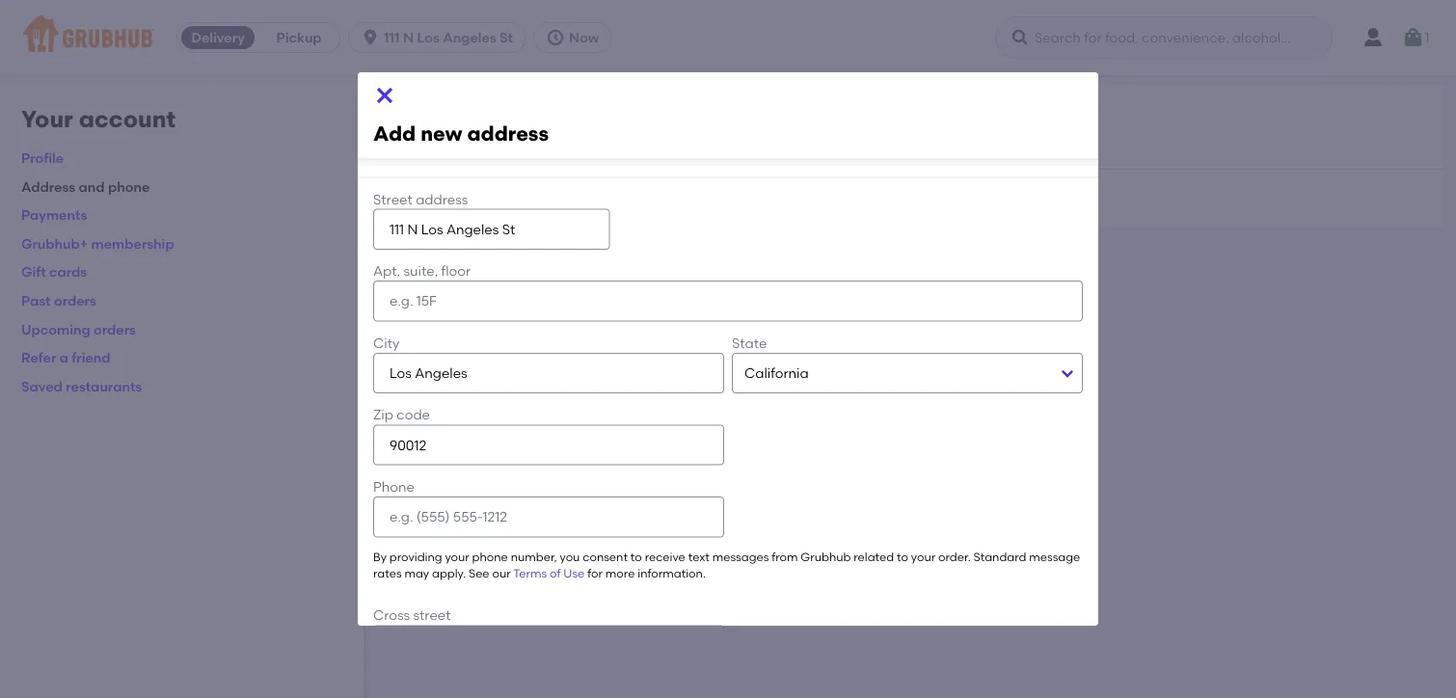 Task type: locate. For each thing, give the bounding box(es) containing it.
1 horizontal spatial phone
[[472, 550, 508, 564]]

friend
[[72, 350, 111, 366]]

a right refer
[[60, 350, 68, 366]]

information.
[[638, 567, 706, 581]]

orders up friend
[[94, 321, 136, 337]]

111 n los angeles st
[[384, 29, 513, 46]]

terms of use link
[[514, 567, 585, 581]]

past
[[21, 293, 51, 309]]

you
[[391, 139, 415, 155]]

our
[[492, 567, 511, 581]]

any
[[490, 139, 515, 155]]

svg image inside now button
[[546, 28, 565, 47]]

0 vertical spatial a
[[434, 190, 443, 207]]

orders
[[54, 293, 96, 309], [94, 321, 136, 337]]

phone right and
[[108, 178, 150, 195]]

a right + at the top of the page
[[434, 190, 443, 207]]

address inside button
[[476, 190, 530, 207]]

1 button
[[1402, 20, 1430, 55]]

1 vertical spatial new
[[446, 190, 473, 207]]

upcoming orders link
[[21, 321, 136, 337]]

order.
[[939, 550, 971, 564]]

0 horizontal spatial a
[[60, 350, 68, 366]]

new
[[421, 121, 463, 145], [446, 190, 473, 207]]

1 horizontal spatial a
[[434, 190, 443, 207]]

to up more
[[631, 550, 642, 564]]

now
[[569, 29, 599, 46]]

code
[[397, 407, 430, 423]]

and
[[79, 178, 105, 195]]

street
[[413, 607, 451, 624]]

address
[[21, 178, 75, 195]]

don't
[[418, 139, 452, 155]]

payments
[[21, 207, 87, 223]]

0 horizontal spatial to
[[631, 550, 642, 564]]

past orders
[[21, 293, 96, 309]]

your up apply.
[[445, 550, 470, 564]]

orders up upcoming orders
[[54, 293, 96, 309]]

you
[[560, 550, 580, 564]]

a
[[434, 190, 443, 207], [60, 350, 68, 366]]

refer a friend link
[[21, 350, 111, 366]]

svg image inside 111 n los angeles st button
[[361, 28, 380, 47]]

Phone telephone field
[[373, 497, 725, 538]]

rates
[[373, 567, 402, 581]]

new down "addresses" on the top of the page
[[421, 121, 463, 145]]

street address
[[373, 191, 468, 207]]

0 vertical spatial add
[[373, 121, 416, 145]]

1 vertical spatial orders
[[94, 321, 136, 337]]

orders for upcoming orders
[[94, 321, 136, 337]]

gift
[[21, 264, 46, 280]]

main navigation navigation
[[0, 0, 1457, 75]]

phone
[[108, 178, 150, 195], [472, 550, 508, 564]]

0 vertical spatial phone
[[108, 178, 150, 195]]

grubhub+ membership
[[21, 235, 174, 252]]

los
[[417, 29, 440, 46]]

state
[[732, 335, 767, 351]]

add
[[373, 121, 416, 145], [403, 190, 430, 207]]

1 vertical spatial a
[[60, 350, 68, 366]]

1 vertical spatial add
[[403, 190, 430, 207]]

phone inside by providing your phone number, you consent to receive text messages from grubhub related to your order. standard message rates may apply. see our
[[472, 550, 508, 564]]

1 vertical spatial phone
[[472, 550, 508, 564]]

cards
[[49, 264, 87, 280]]

for
[[588, 567, 603, 581]]

zip
[[373, 407, 394, 423]]

phone up see
[[472, 550, 508, 564]]

svg image inside 1 button
[[1402, 26, 1425, 49]]

gift cards
[[21, 264, 87, 280]]

terms
[[514, 567, 547, 581]]

past orders link
[[21, 293, 96, 309]]

receive
[[645, 550, 686, 564]]

+
[[391, 190, 399, 207]]

angeles
[[443, 29, 497, 46]]

refer
[[21, 350, 56, 366]]

your left order.
[[912, 550, 936, 564]]

your
[[445, 550, 470, 564], [912, 550, 936, 564]]

address and phone link
[[21, 178, 150, 195]]

saved
[[518, 139, 557, 155]]

1 horizontal spatial to
[[897, 550, 909, 564]]

add down svg image
[[373, 121, 416, 145]]

of
[[550, 567, 561, 581]]

new up street address text field at left
[[446, 190, 473, 207]]

have
[[455, 139, 487, 155]]

1 your from the left
[[445, 550, 470, 564]]

use
[[564, 567, 585, 581]]

add right + at the top of the page
[[403, 190, 430, 207]]

to right related
[[897, 550, 909, 564]]

addresses
[[391, 98, 472, 117]]

saved restaurants link
[[21, 378, 142, 395]]

pickup
[[277, 29, 322, 46]]

1 horizontal spatial your
[[912, 550, 936, 564]]

street
[[373, 191, 413, 207]]

svg image for 1
[[1402, 26, 1425, 49]]

0 vertical spatial orders
[[54, 293, 96, 309]]

cross
[[373, 607, 410, 624]]

svg image
[[1402, 26, 1425, 49], [361, 28, 380, 47], [546, 28, 565, 47], [1011, 28, 1030, 47]]

you don't have any saved addresses.
[[391, 139, 630, 155]]

profile
[[21, 150, 64, 166]]

1
[[1425, 29, 1430, 46]]

messages
[[713, 550, 769, 564]]

0 horizontal spatial your
[[445, 550, 470, 564]]



Task type: describe. For each thing, give the bounding box(es) containing it.
by providing your phone number, you consent to receive text messages from grubhub related to your order. standard message rates may apply. see our
[[373, 550, 1081, 581]]

0 horizontal spatial phone
[[108, 178, 150, 195]]

apt,
[[373, 263, 401, 279]]

refer a friend
[[21, 350, 111, 366]]

consent
[[583, 550, 628, 564]]

see
[[469, 567, 490, 581]]

now button
[[534, 22, 620, 53]]

delivery button
[[178, 22, 259, 53]]

cross street
[[373, 607, 451, 624]]

floor
[[441, 263, 471, 279]]

text
[[689, 550, 710, 564]]

111
[[384, 29, 400, 46]]

2 to from the left
[[897, 550, 909, 564]]

saved
[[21, 378, 63, 395]]

your account
[[21, 105, 176, 133]]

City text field
[[373, 353, 725, 394]]

may
[[405, 567, 429, 581]]

standard
[[974, 550, 1027, 564]]

providing
[[390, 550, 442, 564]]

zip code
[[373, 407, 430, 423]]

1 to from the left
[[631, 550, 642, 564]]

+ add a new address button
[[391, 181, 530, 216]]

terms of use for more information.
[[514, 567, 706, 581]]

Street address text field
[[373, 209, 610, 250]]

add new address
[[373, 121, 549, 145]]

2 your from the left
[[912, 550, 936, 564]]

related
[[854, 550, 894, 564]]

phone
[[373, 479, 415, 495]]

111 n los angeles st button
[[348, 22, 534, 53]]

Zip code telephone field
[[373, 425, 725, 466]]

add inside button
[[403, 190, 430, 207]]

profile link
[[21, 150, 64, 166]]

+ add a new address
[[391, 190, 530, 207]]

your
[[21, 105, 73, 133]]

payments link
[[21, 207, 87, 223]]

new inside button
[[446, 190, 473, 207]]

by
[[373, 550, 387, 564]]

apply.
[[432, 567, 466, 581]]

restaurants
[[66, 378, 142, 395]]

message
[[1030, 550, 1081, 564]]

from
[[772, 550, 798, 564]]

city
[[373, 335, 400, 351]]

apt, suite, floor
[[373, 263, 471, 279]]

account
[[79, 105, 176, 133]]

a inside button
[[434, 190, 443, 207]]

grubhub
[[801, 550, 851, 564]]

number,
[[511, 550, 557, 564]]

grubhub+
[[21, 235, 88, 252]]

st
[[500, 29, 513, 46]]

svg image for 111 n los angeles st
[[361, 28, 380, 47]]

more
[[606, 567, 635, 581]]

pickup button
[[259, 22, 340, 53]]

svg image
[[373, 84, 397, 107]]

addresses.
[[560, 139, 630, 155]]

saved restaurants
[[21, 378, 142, 395]]

svg image for now
[[546, 28, 565, 47]]

grubhub+ membership link
[[21, 235, 174, 252]]

address and phone
[[21, 178, 150, 195]]

orders for past orders
[[54, 293, 96, 309]]

suite,
[[404, 263, 438, 279]]

upcoming orders
[[21, 321, 136, 337]]

delivery
[[191, 29, 245, 46]]

membership
[[91, 235, 174, 252]]

Apt, suite, floor text field
[[373, 281, 1083, 322]]

n
[[403, 29, 414, 46]]

gift cards link
[[21, 264, 87, 280]]

upcoming
[[21, 321, 90, 337]]

0 vertical spatial new
[[421, 121, 463, 145]]



Task type: vqa. For each thing, say whether or not it's contained in the screenshot.
Consent
yes



